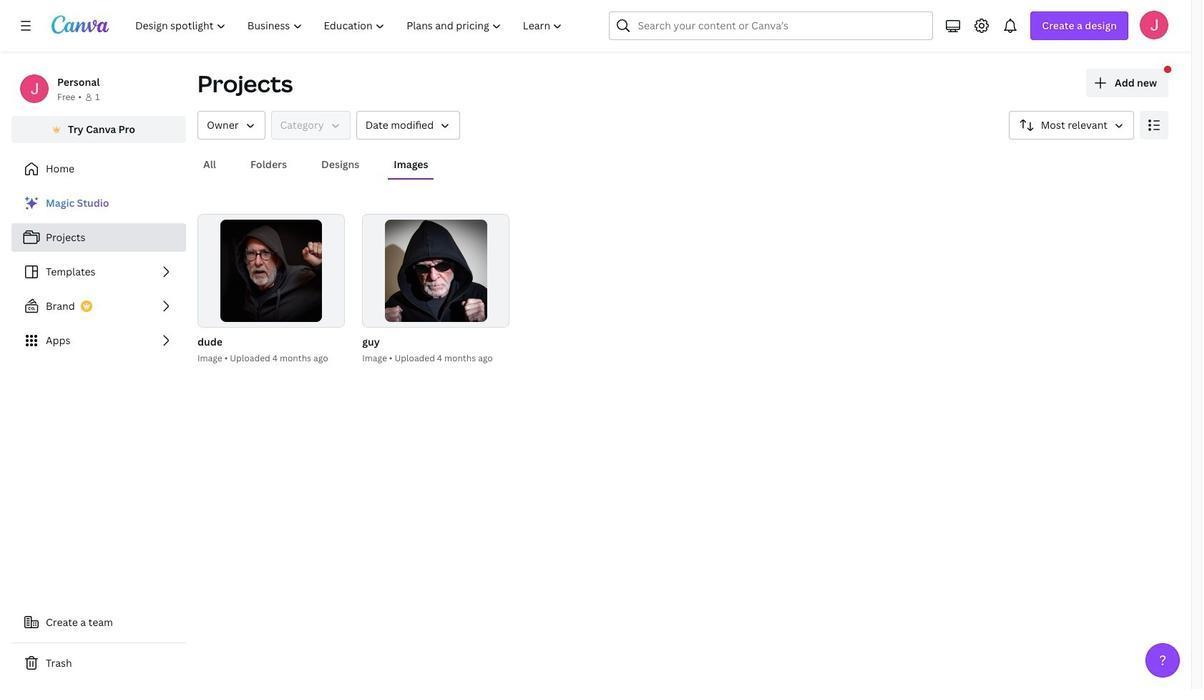 Task type: vqa. For each thing, say whether or not it's contained in the screenshot.
Search Field
yes



Task type: describe. For each thing, give the bounding box(es) containing it.
3 group from the left
[[359, 214, 510, 366]]

1 group from the left
[[195, 214, 345, 366]]

2 group from the left
[[198, 214, 345, 328]]

4 group from the left
[[362, 214, 510, 328]]

top level navigation element
[[126, 11, 575, 40]]

Search search field
[[638, 12, 905, 39]]



Task type: locate. For each thing, give the bounding box(es) containing it.
Owner button
[[198, 111, 265, 140]]

list
[[11, 189, 186, 355]]

None search field
[[610, 11, 934, 40]]

group
[[195, 214, 345, 366], [198, 214, 345, 328], [359, 214, 510, 366], [362, 214, 510, 328]]

Date modified button
[[356, 111, 460, 140]]

james peterson image
[[1140, 11, 1169, 39]]

Sort by button
[[1009, 111, 1135, 140]]

Category button
[[271, 111, 351, 140]]



